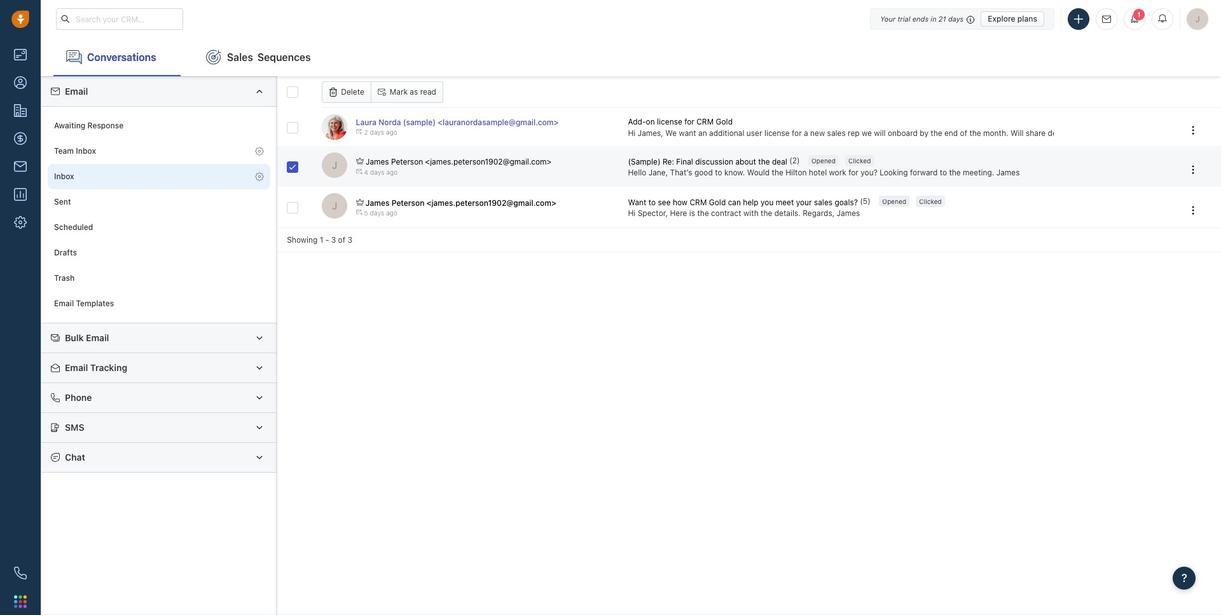 Task type: locate. For each thing, give the bounding box(es) containing it.
days right 2
[[370, 129, 384, 136]]

4
[[364, 168, 368, 176]]

1 horizontal spatial laura
[[1130, 128, 1150, 138]]

for left a
[[792, 128, 802, 138]]

1 vertical spatial sales
[[814, 198, 833, 207]]

the down 'you'
[[761, 209, 773, 218]]

sent link
[[48, 190, 271, 215]]

gold inside add-on license for crm gold hi james, we want an additional user license for a new sales rep we will onboard by the end of the month. will share details soon. regards, laura
[[716, 117, 733, 127]]

license
[[657, 117, 683, 127], [765, 128, 790, 138]]

laura right soon.
[[1130, 128, 1150, 138]]

mark as read
[[390, 87, 436, 97]]

outgoing image
[[356, 168, 362, 175], [356, 209, 362, 215]]

-
[[326, 236, 329, 245]]

0 vertical spatial of
[[961, 128, 968, 138]]

crm inside "want to see how crm gold can help you meet your sales goals? (5)"
[[690, 198, 707, 207]]

Search your CRM... text field
[[56, 8, 183, 30]]

mark as read button
[[371, 81, 443, 103]]

outgoing image for hi
[[356, 209, 362, 215]]

days
[[949, 14, 964, 23], [370, 129, 384, 136], [370, 168, 385, 176], [370, 209, 384, 217]]

0 horizontal spatial of
[[338, 236, 346, 245]]

5
[[364, 209, 368, 217]]

0 horizontal spatial laura
[[356, 118, 377, 127]]

1 vertical spatial 1
[[320, 236, 323, 245]]

0 vertical spatial peterson
[[391, 157, 423, 167]]

days right 21
[[949, 14, 964, 23]]

crm up an
[[697, 117, 714, 127]]

trash
[[54, 274, 75, 283]]

sales right "your"
[[814, 198, 833, 207]]

1 link
[[1124, 8, 1146, 30]]

1 vertical spatial ago
[[386, 168, 398, 176]]

to down discussion at the top right of page
[[715, 168, 723, 177]]

sales inside add-on license for crm gold hi james, we want an additional user license for a new sales rep we will onboard by the end of the month. will share details soon. regards, laura
[[828, 128, 846, 138]]

here
[[670, 209, 688, 218]]

the up would
[[759, 157, 770, 166]]

phone
[[65, 393, 92, 403]]

hi
[[628, 128, 636, 138], [628, 209, 636, 218]]

0 vertical spatial outgoing image
[[356, 168, 362, 175]]

want to see how crm gold can help you meet your sales goals? button
[[628, 197, 860, 208]]

0 vertical spatial regards,
[[1096, 128, 1128, 138]]

21
[[939, 14, 947, 23]]

1 horizontal spatial 1
[[1138, 11, 1142, 18]]

1 horizontal spatial inbox
[[76, 147, 96, 156]]

0 horizontal spatial 3
[[331, 236, 336, 245]]

0 vertical spatial laura
[[356, 118, 377, 127]]

1 vertical spatial crm
[[690, 198, 707, 207]]

email
[[65, 86, 88, 97], [54, 299, 74, 309], [86, 333, 109, 344], [65, 363, 88, 373]]

<james.peterson1902@gmail.com>
[[425, 157, 552, 167], [427, 198, 557, 208]]

team
[[54, 147, 74, 156]]

0 vertical spatial for
[[685, 117, 695, 127]]

2 3 from the left
[[348, 236, 352, 245]]

0 horizontal spatial regards,
[[803, 209, 835, 218]]

1 vertical spatial outgoing image
[[356, 209, 362, 215]]

0 vertical spatial <james.peterson1902@gmail.com>
[[425, 157, 552, 167]]

0 horizontal spatial clicked
[[849, 157, 871, 165]]

trash link
[[48, 266, 271, 291]]

regards, down "your"
[[803, 209, 835, 218]]

1 vertical spatial peterson
[[392, 198, 425, 208]]

0 vertical spatial james peterson <james.peterson1902@gmail.com>
[[366, 157, 552, 167]]

license right user
[[765, 128, 790, 138]]

0 vertical spatial hi
[[628, 128, 636, 138]]

1 vertical spatial laura
[[1130, 128, 1150, 138]]

james peterson <james.peterson1902@gmail.com> for want
[[366, 198, 557, 208]]

outgoing image left 5
[[356, 209, 362, 215]]

of right -
[[338, 236, 346, 245]]

ago right 4
[[386, 168, 398, 176]]

hi down the want
[[628, 209, 636, 218]]

team inbox link
[[48, 139, 271, 164]]

email down trash
[[54, 299, 74, 309]]

work
[[829, 168, 847, 177]]

opened for (5)
[[883, 198, 907, 206]]

delete button
[[322, 81, 371, 103]]

0 vertical spatial license
[[657, 117, 683, 127]]

3
[[331, 236, 336, 245], [348, 236, 352, 245]]

gold up additional
[[716, 117, 733, 127]]

of right the end
[[961, 128, 968, 138]]

1 horizontal spatial of
[[961, 128, 968, 138]]

good
[[695, 168, 713, 177]]

an
[[699, 128, 707, 138]]

opened for (2)
[[812, 157, 836, 165]]

1 hi from the top
[[628, 128, 636, 138]]

1 vertical spatial license
[[765, 128, 790, 138]]

(sample) re: final discussion about the deal (2)
[[628, 156, 800, 166]]

1 horizontal spatial license
[[765, 128, 790, 138]]

1 horizontal spatial opened
[[883, 198, 907, 206]]

<james.peterson1902@gmail.com> for (sample)
[[425, 157, 552, 167]]

hilton
[[786, 168, 807, 177]]

tab list
[[41, 38, 1222, 76]]

(sample)
[[403, 118, 436, 127]]

ends
[[913, 14, 929, 23]]

opened
[[812, 157, 836, 165], [883, 198, 907, 206]]

gold up "contract"
[[709, 198, 726, 207]]

email for email tracking
[[65, 363, 88, 373]]

2 vertical spatial for
[[849, 168, 859, 177]]

1 vertical spatial inbox
[[54, 172, 74, 182]]

your trial ends in 21 days
[[881, 14, 964, 23]]

crm inside add-on license for crm gold hi james, we want an additional user license for a new sales rep we will onboard by the end of the month. will share details soon. regards, laura
[[697, 117, 714, 127]]

1 vertical spatial for
[[792, 128, 802, 138]]

norda
[[379, 118, 401, 127]]

email up 'awaiting'
[[65, 86, 88, 97]]

0 vertical spatial 1
[[1138, 11, 1142, 18]]

for left you?
[[849, 168, 859, 177]]

1 vertical spatial hi
[[628, 209, 636, 218]]

will
[[874, 128, 886, 138]]

add-on license for crm gold button
[[628, 117, 733, 128]]

add-on license for crm gold link
[[628, 117, 733, 128]]

for up want
[[685, 117, 695, 127]]

opened right (5)
[[883, 198, 907, 206]]

the down the deal
[[772, 168, 784, 177]]

days right 5
[[370, 209, 384, 217]]

0 vertical spatial opened
[[812, 157, 836, 165]]

incoming image
[[356, 129, 362, 135]]

onboard
[[888, 128, 918, 138]]

hi down the add-
[[628, 128, 636, 138]]

sent
[[54, 198, 71, 207]]

sales
[[227, 51, 253, 63]]

details
[[1048, 128, 1072, 138]]

add-on license for crm gold hi james, we want an additional user license for a new sales rep we will onboard by the end of the month. will share details soon. regards, laura
[[628, 117, 1150, 138]]

days right 4
[[370, 168, 385, 176]]

(sample)
[[628, 157, 661, 166]]

can
[[728, 198, 741, 207]]

2 james peterson <james.peterson1902@gmail.com> from the top
[[366, 198, 557, 208]]

james peterson <james.peterson1902@gmail.com>
[[366, 157, 552, 167], [366, 198, 557, 208]]

discussion
[[696, 157, 734, 166]]

4 days ago
[[364, 168, 398, 176]]

0 horizontal spatial opened
[[812, 157, 836, 165]]

regards, inside add-on license for crm gold hi james, we want an additional user license for a new sales rep we will onboard by the end of the month. will share details soon. regards, laura
[[1096, 128, 1128, 138]]

gold inside "want to see how crm gold can help you meet your sales goals? (5)"
[[709, 198, 726, 207]]

to right forward
[[940, 168, 947, 177]]

0 horizontal spatial for
[[685, 117, 695, 127]]

1 horizontal spatial for
[[792, 128, 802, 138]]

0 vertical spatial sales
[[828, 128, 846, 138]]

1 horizontal spatial 3
[[348, 236, 352, 245]]

to
[[715, 168, 723, 177], [940, 168, 947, 177], [649, 198, 656, 207]]

1 vertical spatial opened
[[883, 198, 907, 206]]

explore
[[988, 14, 1016, 23]]

2 hi from the top
[[628, 209, 636, 218]]

1 vertical spatial gold
[[709, 198, 726, 207]]

end
[[945, 128, 958, 138]]

sms
[[65, 422, 84, 433]]

5 days ago
[[364, 209, 398, 217]]

tracking
[[90, 363, 127, 373]]

0 vertical spatial crm
[[697, 117, 714, 127]]

with
[[744, 209, 759, 218]]

1 horizontal spatial clicked
[[920, 198, 942, 206]]

gold
[[716, 117, 733, 127], [709, 198, 726, 207]]

1 james peterson <james.peterson1902@gmail.com> from the top
[[366, 157, 552, 167]]

want to see how crm gold can help you meet your sales goals? (5)
[[628, 197, 871, 207]]

1 horizontal spatial regards,
[[1096, 128, 1128, 138]]

2 days ago
[[364, 129, 398, 136]]

peterson up 4 days ago
[[391, 157, 423, 167]]

month.
[[984, 128, 1009, 138]]

conversations link
[[53, 38, 181, 76]]

2 vertical spatial ago
[[386, 209, 398, 217]]

inbox down "team" in the left of the page
[[54, 172, 74, 182]]

laura up 2
[[356, 118, 377, 127]]

re:
[[663, 157, 674, 166]]

1 vertical spatial <james.peterson1902@gmail.com>
[[427, 198, 557, 208]]

awaiting response link
[[48, 113, 271, 139]]

to up spector,
[[649, 198, 656, 207]]

ago for (sample) re: final discussion about the deal (2)
[[386, 168, 398, 176]]

1 outgoing image from the top
[[356, 168, 362, 175]]

we
[[666, 128, 677, 138]]

0 horizontal spatial inbox
[[54, 172, 74, 182]]

the left meeting.
[[950, 168, 961, 177]]

1 vertical spatial clicked
[[920, 198, 942, 206]]

as
[[410, 87, 418, 97]]

inbox right "team" in the left of the page
[[76, 147, 96, 156]]

james peterson <james.peterson1902@gmail.com> for (sample)
[[366, 157, 552, 167]]

0 vertical spatial clicked
[[849, 157, 871, 165]]

(5)
[[860, 197, 871, 206]]

that's
[[670, 168, 693, 177]]

opened up hello jane, that's good to know. would the hilton hotel work for you? looking forward to the meeting. james
[[812, 157, 836, 165]]

0 vertical spatial inbox
[[76, 147, 96, 156]]

inbox inside "link"
[[76, 147, 96, 156]]

crm up 'is'
[[690, 198, 707, 207]]

you?
[[861, 168, 878, 177]]

clicked down forward
[[920, 198, 942, 206]]

james
[[366, 157, 389, 167], [997, 168, 1020, 177], [366, 198, 390, 208], [837, 209, 860, 218]]

outgoing image for hello
[[356, 168, 362, 175]]

0 horizontal spatial to
[[649, 198, 656, 207]]

chat
[[65, 452, 85, 463]]

license up we on the top
[[657, 117, 683, 127]]

0 horizontal spatial license
[[657, 117, 683, 127]]

outgoing image left 4
[[356, 168, 362, 175]]

sales left rep at right
[[828, 128, 846, 138]]

gold for for
[[716, 117, 733, 127]]

email up phone
[[65, 363, 88, 373]]

regards, right soon.
[[1096, 128, 1128, 138]]

final
[[677, 157, 694, 166]]

ago right 5
[[386, 209, 398, 217]]

days for add-on license for crm gold
[[370, 129, 384, 136]]

peterson up 5 days ago
[[392, 198, 425, 208]]

laura
[[356, 118, 377, 127], [1130, 128, 1150, 138]]

1 vertical spatial james peterson <james.peterson1902@gmail.com>
[[366, 198, 557, 208]]

days for (sample) re: final discussion about the deal
[[370, 168, 385, 176]]

ago down 'norda' on the top left
[[386, 129, 398, 136]]

james up 5 days ago
[[366, 198, 390, 208]]

2 outgoing image from the top
[[356, 209, 362, 215]]

0 vertical spatial ago
[[386, 129, 398, 136]]

clicked up you?
[[849, 157, 871, 165]]

details.
[[775, 209, 801, 218]]

0 vertical spatial gold
[[716, 117, 733, 127]]

freshworks switcher image
[[14, 596, 27, 609]]

james up 4 days ago
[[366, 157, 389, 167]]

help
[[743, 198, 759, 207]]



Task type: describe. For each thing, give the bounding box(es) containing it.
sequences
[[258, 51, 311, 63]]

sales sequences
[[227, 51, 311, 63]]

read
[[420, 87, 436, 97]]

ago for want to see how crm gold can help you meet your sales goals? (5)
[[386, 209, 398, 217]]

(sample) re: final discussion about the deal button
[[628, 156, 790, 167]]

delete
[[341, 87, 364, 97]]

bulk email
[[65, 333, 109, 344]]

1 vertical spatial regards,
[[803, 209, 835, 218]]

the right 'by'
[[931, 128, 943, 138]]

phone image
[[14, 568, 27, 580]]

the inside (sample) re: final discussion about the deal (2)
[[759, 157, 770, 166]]

team inbox
[[54, 147, 96, 156]]

jane,
[[649, 168, 668, 177]]

explore plans
[[988, 14, 1038, 23]]

2 horizontal spatial for
[[849, 168, 859, 177]]

would
[[747, 168, 770, 177]]

scheduled link
[[48, 215, 271, 241]]

email tracking
[[65, 363, 127, 373]]

hi inside add-on license for crm gold hi james, we want an additional user license for a new sales rep we will onboard by the end of the month. will share details soon. regards, laura
[[628, 128, 636, 138]]

(2)
[[790, 156, 800, 166]]

contract
[[711, 209, 742, 218]]

a
[[804, 128, 809, 138]]

peterson for want to see how crm gold can help you meet your sales goals? (5)
[[392, 198, 425, 208]]

goals?
[[835, 198, 858, 207]]

james,
[[638, 128, 664, 138]]

james down goals?
[[837, 209, 860, 218]]

conversations
[[87, 51, 156, 63]]

your
[[881, 14, 896, 23]]

soon.
[[1074, 128, 1094, 138]]

hi spector, here is the contract with the details. regards, james
[[628, 209, 860, 218]]

awaiting response
[[54, 121, 124, 131]]

hello jane, that's good to know. would the hilton hotel work for you? looking forward to the meeting. james
[[628, 168, 1020, 177]]

sales sequences link
[[193, 38, 324, 76]]

explore plans link
[[981, 11, 1045, 26]]

showing
[[287, 236, 318, 245]]

new
[[811, 128, 825, 138]]

by
[[920, 128, 929, 138]]

2
[[364, 129, 368, 136]]

meeting.
[[963, 168, 995, 177]]

email for email
[[65, 86, 88, 97]]

deal
[[772, 157, 788, 166]]

sales inside "want to see how crm gold can help you meet your sales goals? (5)"
[[814, 198, 833, 207]]

forward
[[911, 168, 938, 177]]

spector,
[[638, 209, 668, 218]]

trial
[[898, 14, 911, 23]]

phone element
[[8, 561, 33, 587]]

2 horizontal spatial to
[[940, 168, 947, 177]]

of inside add-on license for crm gold hi james, we want an additional user license for a new sales rep we will onboard by the end of the month. will share details soon. regards, laura
[[961, 128, 968, 138]]

want
[[628, 198, 647, 207]]

share
[[1026, 128, 1046, 138]]

laura norda (sample) <lauranordasample@gmail.com>
[[356, 118, 559, 127]]

want
[[679, 128, 697, 138]]

tab list containing conversations
[[41, 38, 1222, 76]]

1 horizontal spatial to
[[715, 168, 723, 177]]

we
[[862, 128, 872, 138]]

laura inside add-on license for crm gold hi james, we want an additional user license for a new sales rep we will onboard by the end of the month. will share details soon. regards, laura
[[1130, 128, 1150, 138]]

clicked for james
[[920, 198, 942, 206]]

email for email templates
[[54, 299, 74, 309]]

<james.peterson1902@gmail.com> for want
[[427, 198, 557, 208]]

crm for how
[[690, 198, 707, 207]]

meet
[[776, 198, 794, 207]]

you
[[761, 198, 774, 207]]

crm for for
[[697, 117, 714, 127]]

1 vertical spatial of
[[338, 236, 346, 245]]

to inside "want to see how crm gold can help you meet your sales goals? (5)"
[[649, 198, 656, 207]]

0 horizontal spatial 1
[[320, 236, 323, 245]]

bulk
[[65, 333, 84, 344]]

user
[[747, 128, 763, 138]]

drafts
[[54, 248, 77, 258]]

(sample) re: final discussion about the deal link
[[628, 156, 790, 167]]

days for want to see how crm gold can help you meet your sales goals?
[[370, 209, 384, 217]]

email templates
[[54, 299, 114, 309]]

the right 'is'
[[698, 209, 709, 218]]

additional
[[710, 128, 745, 138]]

inbox link
[[48, 164, 271, 190]]

templates
[[76, 299, 114, 309]]

how
[[673, 198, 688, 207]]

email templates link
[[48, 291, 271, 317]]

peterson for (sample) re: final discussion about the deal (2)
[[391, 157, 423, 167]]

on
[[646, 117, 655, 127]]

showing 1 - 3 of 3
[[287, 236, 352, 245]]

rep
[[848, 128, 860, 138]]

response
[[88, 121, 124, 131]]

see
[[658, 198, 671, 207]]

the left the month.
[[970, 128, 982, 138]]

hello
[[628, 168, 647, 177]]

looking
[[880, 168, 908, 177]]

want to see how crm gold can help you meet your sales goals? link
[[628, 197, 860, 208]]

james right meeting.
[[997, 168, 1020, 177]]

your
[[796, 198, 812, 207]]

about
[[736, 157, 757, 166]]

gold for how
[[709, 198, 726, 207]]

in
[[931, 14, 937, 23]]

will
[[1011, 128, 1024, 138]]

laura norda (sample) <lauranordasample@gmail.com> link
[[356, 118, 559, 127]]

mark
[[390, 87, 408, 97]]

drafts link
[[48, 241, 271, 266]]

1 3 from the left
[[331, 236, 336, 245]]

clicked for work
[[849, 157, 871, 165]]

email right bulk
[[86, 333, 109, 344]]



